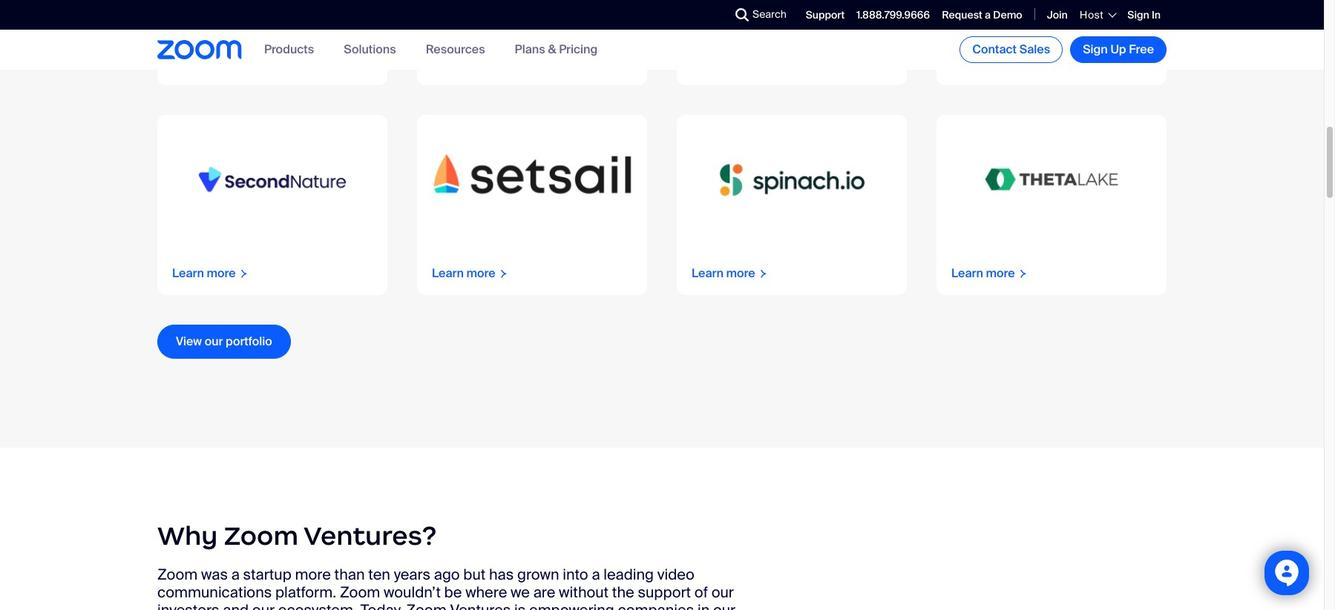 Task type: vqa. For each thing, say whether or not it's contained in the screenshot.
is
yes



Task type: describe. For each thing, give the bounding box(es) containing it.
than
[[334, 565, 365, 585]]

contact sales link
[[960, 36, 1063, 63]]

observe.ai image
[[937, 0, 1167, 34]]

without
[[559, 583, 609, 603]]

has
[[489, 565, 514, 585]]

free
[[1129, 42, 1154, 57]]

why
[[157, 521, 218, 553]]

zoom left wouldn't
[[340, 583, 380, 603]]

and
[[223, 601, 249, 611]]

support
[[806, 8, 845, 21]]

request a demo
[[942, 8, 1023, 21]]

but
[[464, 565, 486, 585]]

more for observe.ai image
[[986, 55, 1015, 71]]

sign in link
[[1128, 8, 1161, 21]]

of
[[695, 583, 708, 603]]

wouldn't
[[384, 583, 441, 603]]

2 horizontal spatial a
[[985, 8, 991, 21]]

products button
[[264, 42, 314, 57]]

join
[[1047, 8, 1068, 21]]

more for theta lake image
[[986, 266, 1015, 281]]

0 horizontal spatial a
[[231, 565, 240, 585]]

portfolio
[[226, 334, 272, 350]]

why zoom ventures?
[[157, 521, 437, 553]]

view our portfolio link
[[157, 325, 291, 360]]

solutions button
[[344, 42, 396, 57]]

spinach image
[[677, 115, 907, 244]]

learn more for secondnature image
[[172, 266, 236, 281]]

ecosystem.
[[278, 601, 357, 611]]

more for filo.co image
[[467, 55, 496, 71]]

ventures
[[450, 601, 511, 611]]

zoom was a startup more than ten years ago but has grown into a leading video communications platform. zoom wouldn't be where we are without the support of our investors and our ecosystem. today, zoom ventures is empowering companies in o
[[157, 565, 736, 611]]

1.888.799.9666 link
[[857, 8, 930, 21]]

pricing
[[559, 42, 598, 57]]

zoom up investors
[[157, 565, 198, 585]]

resources
[[426, 42, 485, 57]]

host button
[[1080, 8, 1116, 21]]

learn more for filo.co image
[[432, 55, 496, 71]]

sign up free link
[[1071, 36, 1167, 63]]

cresta image
[[157, 0, 388, 34]]

sign up free
[[1083, 42, 1154, 57]]

learn for 'spinach' image
[[692, 266, 724, 281]]

up
[[1111, 42, 1127, 57]]

sales
[[1020, 42, 1051, 57]]

zoom down years
[[406, 601, 447, 611]]

view our portfolio
[[176, 334, 272, 350]]

be
[[444, 583, 462, 603]]

more for 'spinach' image
[[726, 266, 755, 281]]

plans
[[515, 42, 545, 57]]

today,
[[361, 601, 403, 611]]



Task type: locate. For each thing, give the bounding box(es) containing it.
sign left in
[[1128, 8, 1150, 21]]

a
[[985, 8, 991, 21], [231, 565, 240, 585], [592, 565, 600, 585]]

learn for cresta image
[[172, 55, 204, 71]]

more inside the zoom was a startup more than ten years ago but has grown into a leading video communications platform. zoom wouldn't be where we are without the support of our investors and our ecosystem. today, zoom ventures is empowering companies in o
[[295, 565, 331, 585]]

setsail image
[[417, 115, 647, 244]]

are
[[534, 583, 556, 603]]

investors
[[157, 601, 219, 611]]

learn
[[172, 55, 204, 71], [432, 55, 464, 71], [952, 55, 984, 71], [172, 266, 204, 281], [432, 266, 464, 281], [692, 266, 724, 281], [952, 266, 984, 281]]

into
[[563, 565, 588, 585]]

request
[[942, 8, 983, 21]]

learn for filo.co image
[[432, 55, 464, 71]]

2 horizontal spatial our
[[712, 583, 734, 603]]

companies
[[618, 601, 694, 611]]

None search field
[[682, 3, 739, 27]]

demo
[[993, 8, 1023, 21]]

1 horizontal spatial our
[[252, 601, 275, 611]]

1 horizontal spatial a
[[592, 565, 600, 585]]

search
[[753, 7, 787, 21]]

years
[[394, 565, 431, 585]]

our right and
[[252, 601, 275, 611]]

sign for sign up free
[[1083, 42, 1108, 57]]

learn for theta lake image
[[952, 266, 984, 281]]

a right the into
[[592, 565, 600, 585]]

communications
[[157, 583, 272, 603]]

contact
[[973, 42, 1017, 57]]

learn more for theta lake image
[[952, 266, 1015, 281]]

host
[[1080, 8, 1104, 21]]

join link
[[1047, 8, 1068, 21]]

resources button
[[426, 42, 485, 57]]

sign left up
[[1083, 42, 1108, 57]]

learn more for 'setsail' image at the top left
[[432, 266, 496, 281]]

our
[[205, 334, 223, 350], [712, 583, 734, 603], [252, 601, 275, 611]]

zoom up the startup
[[224, 521, 298, 553]]

leading
[[604, 565, 654, 585]]

view
[[176, 334, 202, 350]]

is
[[515, 601, 526, 611]]

sign for sign in
[[1128, 8, 1150, 21]]

sign in
[[1128, 8, 1161, 21]]

secondnature image
[[157, 115, 388, 244]]

a right was
[[231, 565, 240, 585]]

support
[[638, 583, 691, 603]]

sign
[[1128, 8, 1150, 21], [1083, 42, 1108, 57]]

search image
[[736, 8, 749, 22], [736, 8, 749, 22]]

plans & pricing link
[[515, 42, 598, 57]]

our right of
[[712, 583, 734, 603]]

our right the view at the left bottom of the page
[[205, 334, 223, 350]]

learn more for cresta image
[[172, 55, 236, 71]]

startup
[[243, 565, 292, 585]]

in
[[698, 601, 710, 611]]

learn more
[[172, 55, 236, 71], [432, 55, 496, 71], [952, 55, 1015, 71], [172, 266, 236, 281], [432, 266, 496, 281], [692, 266, 755, 281], [952, 266, 1015, 281]]

learn more for observe.ai image
[[952, 55, 1015, 71]]

ten
[[368, 565, 390, 585]]

plans & pricing
[[515, 42, 598, 57]]

ventures?
[[304, 521, 437, 553]]

a left demo
[[985, 8, 991, 21]]

in
[[1152, 8, 1161, 21]]

more for cresta image
[[207, 55, 236, 71]]

the
[[612, 583, 635, 603]]

more for secondnature image
[[207, 266, 236, 281]]

solutions
[[344, 42, 396, 57]]

where
[[466, 583, 507, 603]]

learn for observe.ai image
[[952, 55, 984, 71]]

zoom logo image
[[157, 40, 242, 59]]

products
[[264, 42, 314, 57]]

video
[[658, 565, 695, 585]]

theta lake image
[[937, 115, 1167, 244]]

1 vertical spatial sign
[[1083, 42, 1108, 57]]

ago
[[434, 565, 460, 585]]

grown
[[517, 565, 559, 585]]

support link
[[806, 8, 845, 21]]

more for 'setsail' image at the top left
[[467, 266, 496, 281]]

0 vertical spatial sign
[[1128, 8, 1150, 21]]

learn for 'setsail' image at the top left
[[432, 266, 464, 281]]

we
[[511, 583, 530, 603]]

contact sales
[[973, 42, 1051, 57]]

&
[[548, 42, 556, 57]]

0 horizontal spatial our
[[205, 334, 223, 350]]

filo.co image
[[417, 0, 647, 34]]

zoom
[[224, 521, 298, 553], [157, 565, 198, 585], [340, 583, 380, 603], [406, 601, 447, 611]]

platform.
[[275, 583, 336, 603]]

learn more for 'spinach' image
[[692, 266, 755, 281]]

grain image
[[677, 0, 907, 34]]

more
[[207, 55, 236, 71], [467, 55, 496, 71], [986, 55, 1015, 71], [207, 266, 236, 281], [467, 266, 496, 281], [726, 266, 755, 281], [986, 266, 1015, 281], [295, 565, 331, 585]]

request a demo link
[[942, 8, 1023, 21]]

1 horizontal spatial sign
[[1128, 8, 1150, 21]]

learn more link
[[157, 0, 388, 85], [417, 0, 647, 85], [937, 0, 1167, 85], [157, 115, 388, 296], [417, 115, 647, 296], [677, 115, 907, 296], [937, 115, 1167, 296]]

0 horizontal spatial sign
[[1083, 42, 1108, 57]]

1.888.799.9666
[[857, 8, 930, 21]]

empowering
[[529, 601, 615, 611]]

learn for secondnature image
[[172, 266, 204, 281]]

was
[[201, 565, 228, 585]]



